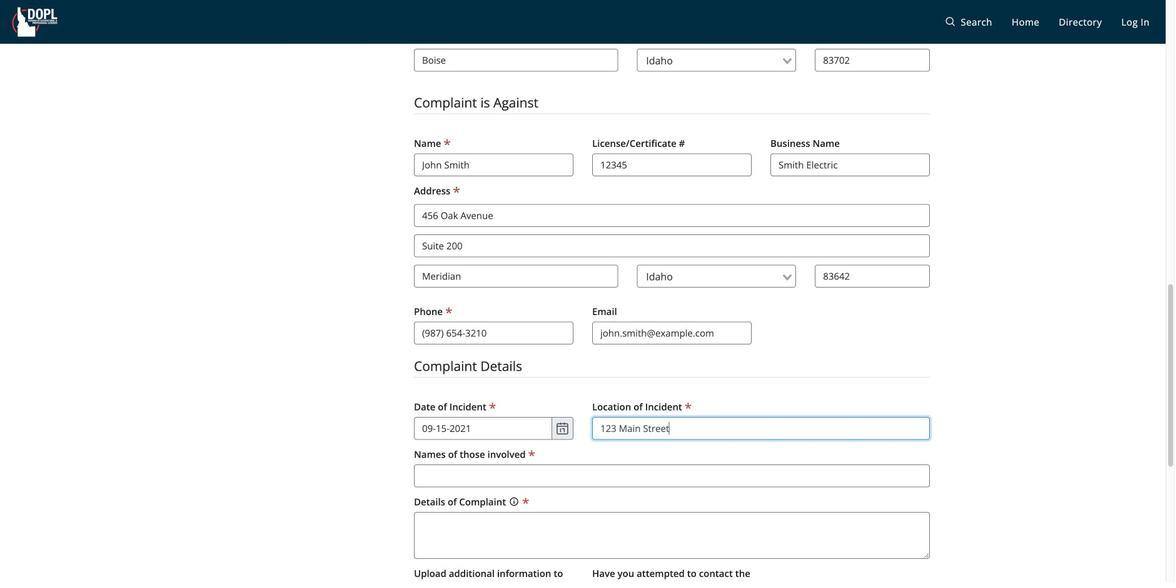 Task type: locate. For each thing, give the bounding box(es) containing it.
0 vertical spatial zip text field
[[815, 49, 930, 71]]

2 address line 2 text field from the top
[[414, 235, 930, 257]]

2 address line 1 text field from the top
[[414, 204, 930, 227]]

none search field inside search for option 'field'
[[639, 49, 780, 71]]

1 vertical spatial address line 2 text field
[[414, 235, 930, 257]]

Address Line 1 text field
[[414, 0, 930, 11], [414, 204, 930, 227]]

1 zip text field from the top
[[815, 49, 930, 71]]

0 vertical spatial search for option field
[[637, 49, 796, 71]]

search for option field for zip text box corresponding to city text box
[[637, 49, 796, 71]]

Zip text field
[[815, 49, 930, 71], [815, 265, 930, 288]]

Address Line 2 text field
[[414, 18, 930, 41], [414, 235, 930, 257]]

info image
[[510, 496, 519, 508]]

0 vertical spatial address line 1 text field
[[414, 0, 930, 11]]

email@example.com email field
[[592, 322, 752, 345]]

1 vertical spatial zip text field
[[815, 265, 930, 288]]

date of incident element
[[414, 400, 496, 414]]

search image
[[946, 15, 955, 28]]

None search field
[[639, 266, 780, 287]]

upload additional information to support complaint element
[[414, 567, 574, 582]]

zip text field for city text field
[[815, 265, 930, 288]]

Search for option field
[[637, 49, 796, 71], [637, 265, 796, 288]]

1 vertical spatial search for option field
[[637, 265, 796, 288]]

None text field
[[414, 154, 574, 176], [592, 154, 752, 176], [592, 417, 930, 440], [414, 154, 574, 176], [592, 154, 752, 176], [592, 417, 930, 440]]

1 address line 1 text field from the top
[[414, 0, 930, 11]]

zip text field for city text box
[[815, 49, 930, 71]]

None text field
[[771, 154, 930, 176], [414, 465, 930, 488], [414, 512, 930, 559], [771, 154, 930, 176], [414, 465, 930, 488], [414, 512, 930, 559]]

2 zip text field from the top
[[815, 265, 930, 288]]

1 address line 2 text field from the top
[[414, 18, 930, 41]]

0 vertical spatial address line 2 text field
[[414, 18, 930, 41]]

2 search for option field from the top
[[637, 265, 796, 288]]

1 search for option field from the top
[[637, 49, 796, 71]]

phone element
[[414, 305, 453, 319]]

address line 2 text field for search for option 'field' for city text field zip text box
[[414, 235, 930, 257]]

1 vertical spatial address line 1 text field
[[414, 204, 930, 227]]

None search field
[[639, 49, 780, 71]]



Task type: vqa. For each thing, say whether or not it's contained in the screenshot.
option group
no



Task type: describe. For each thing, give the bounding box(es) containing it.
address line 1 text field for search for option 'field' for city text field zip text box
[[414, 204, 930, 227]]

address line 1 text field for search for option 'field' associated with zip text box corresponding to city text box
[[414, 0, 930, 11]]

names of those involved element
[[414, 448, 535, 462]]

email element
[[592, 305, 617, 319]]

search for option field for city text field zip text box
[[637, 265, 796, 288]]

MM-DD-YYYY text field
[[414, 417, 552, 440]]

City text field
[[414, 49, 618, 71]]

address line 2 text field for search for option 'field' associated with zip text box corresponding to city text box
[[414, 18, 930, 41]]

name element
[[414, 136, 451, 150]]

business name element
[[771, 136, 840, 150]]

location of incident element
[[592, 400, 692, 414]]

City text field
[[414, 265, 618, 288]]

license/certificate # element
[[592, 136, 685, 150]]

(999) 999-9999 telephone field
[[414, 322, 574, 345]]



